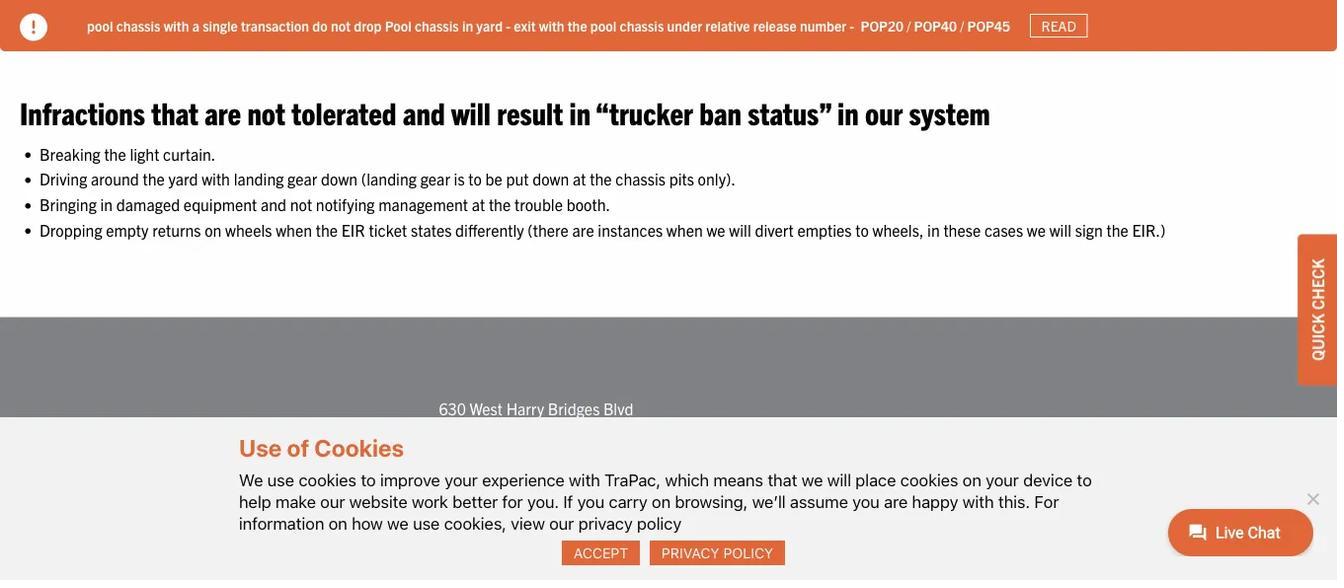 Task type: locate. For each thing, give the bounding box(es) containing it.
use up make
[[268, 470, 295, 490]]

1 horizontal spatial a
[[658, 11, 667, 31]]

0 horizontal spatial light
[[130, 144, 159, 164]]

your up this.
[[986, 470, 1019, 490]]

0 vertical spatial code:
[[481, 501, 519, 521]]

-
[[506, 16, 511, 34], [850, 16, 855, 34]]

1 horizontal spatial for
[[502, 492, 523, 512]]

a left the single
[[192, 16, 200, 34]]

chassis right wait
[[116, 16, 160, 34]]

the up "booth."
[[590, 170, 612, 189]]

infractions that are not tolerated and will result in "trucker ban status" in our system main content
[[0, 0, 1338, 259]]

for right wait
[[77, 11, 95, 31]]

tolerated
[[292, 93, 397, 132]]

angeles
[[285, 463, 354, 483]]

at
[[573, 170, 586, 189], [472, 195, 485, 215]]

los
[[253, 463, 282, 483]]

help
[[239, 492, 271, 512]]

use down the work
[[413, 514, 440, 534]]

infractions that are not tolerated and will result in "trucker ban status" in our system
[[20, 93, 991, 132]]

light left before
[[179, 11, 208, 31]]

2 vertical spatial and
[[261, 195, 287, 215]]

2 pool from the left
[[591, 16, 617, 34]]

will
[[772, 11, 795, 31], [451, 93, 491, 132], [730, 220, 752, 240], [1050, 220, 1072, 240], [828, 470, 852, 490]]

1 horizontal spatial pool
[[591, 16, 617, 34]]

1 vertical spatial at
[[472, 195, 485, 215]]

2 vertical spatial not
[[290, 195, 312, 215]]

chassis left pits
[[616, 170, 666, 189]]

will left divert
[[730, 220, 752, 240]]

cookies up make
[[299, 470, 357, 490]]

1 vertical spatial light
[[130, 144, 159, 164]]

we up the "assume"
[[802, 470, 823, 490]]

1 vertical spatial are
[[573, 220, 594, 240]]

0 horizontal spatial that
[[151, 93, 198, 132]]

code:
[[481, 501, 519, 521], [471, 526, 509, 546]]

1 horizontal spatial -
[[850, 16, 855, 34]]

in right the after
[[462, 16, 473, 34]]

gear left the is
[[421, 170, 450, 189]]

1 horizontal spatial that
[[768, 470, 798, 490]]

0 horizontal spatial /
[[907, 16, 911, 34]]

2 vertical spatial are
[[884, 492, 908, 512]]

1 horizontal spatial /
[[961, 16, 965, 34]]

1 horizontal spatial and
[[403, 93, 445, 132]]

1 vertical spatial use
[[413, 514, 440, 534]]

with up equipment
[[202, 170, 230, 189]]

do
[[526, 11, 548, 31]]

that up we'll
[[768, 470, 798, 490]]

1 horizontal spatial at
[[573, 170, 586, 189]]

1 horizontal spatial yard
[[477, 16, 503, 34]]

los angeles
[[253, 463, 354, 483]]

0 horizontal spatial yard
[[169, 170, 198, 189]]

0 horizontal spatial our
[[320, 492, 345, 512]]

/ left pop45
[[961, 16, 965, 34]]

1 horizontal spatial not
[[290, 195, 312, 215]]

not up 'landing' at the top
[[247, 93, 286, 132]]

2 horizontal spatial and
[[943, 11, 969, 31]]

policy
[[637, 514, 682, 534]]

happy
[[912, 492, 959, 512]]

1 vertical spatial our
[[320, 492, 345, 512]]

work
[[412, 492, 448, 512]]

will left sign on the right top of page
[[1050, 220, 1072, 240]]

firms
[[439, 501, 477, 521]]

not
[[551, 11, 582, 31]]

0 horizontal spatial cookies
[[299, 470, 357, 490]]

the right sign on the right top of page
[[1107, 220, 1129, 240]]

0 vertical spatial yard
[[477, 16, 503, 34]]

and up (landing
[[403, 93, 445, 132]]

1 vertical spatial for
[[502, 492, 523, 512]]

0 vertical spatial and
[[943, 11, 969, 31]]

2 - from the left
[[850, 16, 855, 34]]

our down if
[[550, 514, 574, 534]]

drop
[[354, 16, 382, 34]]

0 horizontal spatial your
[[354, 11, 384, 31]]

/ right the pop20
[[907, 16, 911, 34]]

your up better
[[445, 470, 478, 490]]

chassis inside breaking the light curtain. driving around the yard with landing gear down (landing gear is to be put down at the chassis pits only). bringing in damaged equipment and not notifying management at the trouble booth. dropping empty returns on wheels when the eir ticket states differently (there are instances when we will divert empties to wheels, in these cases we will sign the eir.)
[[616, 170, 666, 189]]

not inside breaking the light curtain. driving around the yard with landing gear down (landing gear is to be put down at the chassis pits only). bringing in damaged equipment and not notifying management at the trouble booth. dropping empty returns on wheels when the eir ticket states differently (there are instances when we will divert empties to wheels, in these cases we will sign the eir.)
[[290, 195, 312, 215]]

1 you from the left
[[578, 492, 605, 512]]

for inside use of cookies we use cookies to improve your experience with trapac, which means that we will place cookies on your device to help make our website work better for you. if you carry on browsing, we'll assume you are happy with this. for information on how we use cookies, view our privacy policy
[[502, 492, 523, 512]]

0 horizontal spatial when
[[276, 220, 312, 240]]

read link
[[1031, 14, 1088, 38]]

0 vertical spatial for
[[77, 11, 95, 31]]

and left cause
[[943, 11, 969, 31]]

- left the exit
[[506, 16, 511, 34]]

are down "booth."
[[573, 220, 594, 240]]

to left wheels,
[[856, 220, 869, 240]]

1 gear from the left
[[288, 170, 318, 189]]

2704
[[513, 526, 549, 546]]

0 horizontal spatial use
[[268, 470, 295, 490]]

in
[[462, 16, 473, 34], [570, 93, 591, 132], [838, 93, 859, 132], [100, 195, 113, 215], [928, 220, 940, 240]]

1 horizontal spatial gear
[[421, 170, 450, 189]]

we
[[707, 220, 726, 240], [1027, 220, 1046, 240], [802, 470, 823, 490], [387, 514, 409, 534]]

pool
[[87, 16, 113, 34], [591, 16, 617, 34]]

your left pool
[[354, 11, 384, 31]]

when right wheels
[[276, 220, 312, 240]]

this
[[743, 11, 768, 31]]

down up the trouble
[[533, 170, 569, 189]]

136-
[[488, 425, 521, 445]]

and down 'landing' at the top
[[261, 195, 287, 215]]

1 horizontal spatial when
[[667, 220, 703, 240]]

not right do
[[331, 16, 351, 34]]

will left result
[[451, 93, 491, 132]]

our left system
[[865, 93, 903, 132]]

1 vertical spatial not
[[247, 93, 286, 132]]

privacy policy link
[[650, 541, 786, 566]]

light
[[179, 11, 208, 31], [130, 144, 159, 164]]

pop20
[[861, 16, 904, 34]]

0 vertical spatial are
[[205, 93, 241, 132]]

1 when from the left
[[276, 220, 312, 240]]

ticket
[[369, 220, 407, 240]]

cookies up happy
[[901, 470, 959, 490]]

before
[[212, 11, 256, 31]]

with right enter
[[626, 11, 655, 31]]

0 vertical spatial our
[[865, 93, 903, 132]]

1 horizontal spatial cookies
[[901, 470, 959, 490]]

use
[[239, 434, 282, 462]]

1 vertical spatial yard
[[169, 170, 198, 189]]

0 vertical spatial light
[[179, 11, 208, 31]]

1 vertical spatial that
[[768, 470, 798, 490]]

our down angeles
[[320, 492, 345, 512]]

only).
[[698, 170, 736, 189]]

we down only).
[[707, 220, 726, 240]]

1 horizontal spatial your
[[445, 470, 478, 490]]

when down pits
[[667, 220, 703, 240]]

to right "device"
[[1078, 470, 1093, 490]]

you down place
[[853, 492, 880, 512]]

are up the curtain. at the top left
[[205, 93, 241, 132]]

delays.
[[1154, 11, 1203, 31]]

the left eir
[[316, 220, 338, 240]]

will up the "assume"
[[828, 470, 852, 490]]

1 pool from the left
[[87, 16, 113, 34]]

footer
[[0, 318, 1338, 581]]

1 horizontal spatial you
[[853, 492, 880, 512]]

are down the '387-'
[[884, 492, 908, 512]]

damaged
[[116, 195, 180, 215]]

"trucker
[[596, 93, 693, 132]]

firms code:  y258 port code:  2704
[[439, 501, 559, 546]]

1 down from the left
[[321, 170, 358, 189]]

0 horizontal spatial you
[[578, 492, 605, 512]]

/
[[907, 16, 911, 34], [961, 16, 965, 34]]

0 vertical spatial that
[[151, 93, 198, 132]]

not left notifying
[[290, 195, 312, 215]]

use
[[268, 470, 295, 490], [413, 514, 440, 534]]

down up notifying
[[321, 170, 358, 189]]

0 horizontal spatial pool
[[87, 16, 113, 34]]

- right "number"
[[850, 16, 855, 34]]

2 down from the left
[[533, 170, 569, 189]]

to right the is
[[469, 170, 482, 189]]

pool
[[385, 16, 412, 34]]

at up differently
[[472, 195, 485, 215]]

1 vertical spatial and
[[403, 93, 445, 132]]

your
[[354, 11, 384, 31], [445, 470, 478, 490], [986, 470, 1019, 490]]

off
[[832, 11, 851, 31]]

you.
[[528, 492, 559, 512]]

2 vertical spatial our
[[550, 514, 574, 534]]

at up "booth."
[[573, 170, 586, 189]]

booth.
[[567, 195, 611, 215]]

for
[[77, 11, 95, 31], [502, 492, 523, 512]]

service:
[[788, 463, 843, 483]]

our inside infractions that are not tolerated and will result in "trucker ban status" in our system main content
[[865, 93, 903, 132]]

yard
[[477, 16, 503, 34], [169, 170, 198, 189]]

yard down the curtain. at the top left
[[169, 170, 198, 189]]

the left green
[[99, 11, 121, 31]]

0 vertical spatial use
[[268, 470, 295, 490]]

code: right port at the bottom of page
[[471, 526, 509, 546]]

0 horizontal spatial and
[[261, 195, 287, 215]]

1 - from the left
[[506, 16, 511, 34]]

to up website
[[361, 470, 376, 490]]

2 horizontal spatial are
[[884, 492, 908, 512]]

0 horizontal spatial -
[[506, 16, 511, 34]]

the
[[99, 11, 121, 31], [854, 11, 877, 31], [568, 16, 588, 34], [104, 144, 126, 164], [143, 170, 165, 189], [590, 170, 612, 189], [489, 195, 511, 215], [316, 220, 338, 240], [1107, 220, 1129, 240]]

that
[[151, 93, 198, 132], [768, 470, 798, 490]]

code: down the experience
[[481, 501, 519, 521]]

2 / from the left
[[961, 16, 965, 34]]

yard left the exit
[[477, 16, 503, 34]]

2 horizontal spatial not
[[331, 16, 351, 34]]

not
[[331, 16, 351, 34], [247, 93, 286, 132], [290, 195, 312, 215]]

you right if
[[578, 492, 605, 512]]

west
[[470, 400, 503, 419]]

gear right 'landing' at the top
[[288, 170, 318, 189]]

2 gear from the left
[[421, 170, 450, 189]]

1 horizontal spatial light
[[179, 11, 208, 31]]

0 horizontal spatial for
[[77, 11, 95, 31]]

for down the experience
[[502, 492, 523, 512]]

1 horizontal spatial are
[[573, 220, 594, 240]]

transaction
[[241, 16, 309, 34]]

a left under
[[658, 11, 667, 31]]

on down equipment
[[205, 220, 222, 240]]

with left the single
[[164, 16, 189, 34]]

a
[[658, 11, 667, 31], [192, 16, 200, 34]]

877-
[[847, 463, 879, 483]]

light up around on the top of page
[[130, 144, 159, 164]]

pool right wait
[[87, 16, 113, 34]]

0 horizontal spatial gear
[[288, 170, 318, 189]]

pool right not
[[591, 16, 617, 34]]

better
[[453, 492, 498, 512]]

differently
[[456, 220, 524, 240]]

for inside infractions that are not tolerated and will result in "trucker ban status" in our system main content
[[77, 11, 95, 31]]

0 horizontal spatial down
[[321, 170, 358, 189]]

in right status"
[[838, 93, 859, 132]]

that inside infractions that are not tolerated and will result in "trucker ban status" in our system main content
[[151, 93, 198, 132]]

y258
[[523, 501, 559, 521]]

status"
[[748, 93, 832, 132]]

and inside breaking the light curtain. driving around the yard with landing gear down (landing gear is to be put down at the chassis pits only). bringing in damaged equipment and not notifying management at the trouble booth. dropping empty returns on wheels when the eir ticket states differently (there are instances when we will divert empties to wheels, in these cases we will sign the eir.)
[[261, 195, 287, 215]]

that up the curtain. at the top left
[[151, 93, 198, 132]]

cookies
[[299, 470, 357, 490], [901, 470, 959, 490]]

chassis
[[116, 16, 160, 34], [415, 16, 459, 34], [620, 16, 664, 34], [616, 170, 666, 189]]

wait
[[43, 11, 73, 31]]

1 horizontal spatial down
[[533, 170, 569, 189]]

2 horizontal spatial your
[[986, 470, 1019, 490]]

pool chassis with a single transaction  do not drop pool chassis in yard -  exit with the pool chassis under relative release number -  pop20 / pop40 / pop45
[[87, 16, 1011, 34]]

with
[[626, 11, 655, 31], [164, 16, 189, 34], [539, 16, 565, 34], [202, 170, 230, 189], [569, 470, 601, 490], [963, 492, 995, 512]]

sign
[[1076, 220, 1103, 240]]

our
[[865, 93, 903, 132], [320, 492, 345, 512], [550, 514, 574, 534]]

2 horizontal spatial our
[[865, 93, 903, 132]]

blvd
[[604, 400, 634, 419]]

driving
[[40, 170, 87, 189]]



Task type: vqa. For each thing, say whether or not it's contained in the screenshot.
'Create New Password *'
no



Task type: describe. For each thing, give the bounding box(es) containing it.
with up if
[[569, 470, 601, 490]]

chassis right pool
[[415, 16, 459, 34]]

we down website
[[387, 514, 409, 534]]

release
[[754, 16, 797, 34]]

ban
[[700, 93, 742, 132]]

check
[[1308, 259, 1328, 310]]

your inside infractions that are not tolerated and will result in "trucker ban status" in our system main content
[[354, 11, 384, 31]]

landing
[[234, 170, 284, 189]]

exit
[[514, 16, 536, 34]]

on right 2722
[[963, 470, 982, 490]]

other
[[1017, 11, 1053, 31]]

cookies
[[315, 434, 404, 462]]

means
[[714, 470, 764, 490]]

empties
[[798, 220, 852, 240]]

management
[[379, 195, 468, 215]]

with right the exit
[[539, 16, 565, 34]]

that inside use of cookies we use cookies to improve your experience with trapac, which means that we will place cookies on your device to help make our website work better for you. if you carry on browsing, we'll assume you are happy with this. for information on how we use cookies, view our privacy policy
[[768, 470, 798, 490]]

berths
[[439, 425, 484, 445]]

0 horizontal spatial not
[[247, 93, 286, 132]]

accept
[[574, 545, 629, 562]]

read
[[1042, 17, 1077, 35]]

solid image
[[20, 13, 47, 41]]

eir
[[342, 220, 365, 240]]

use of cookies we use cookies to improve your experience with trapac, which means that we will place cookies on your device to help make our website work better for you. if you carry on browsing, we'll assume you are happy with this. for information on how we use cookies, view our privacy policy
[[239, 434, 1093, 534]]

0 horizontal spatial a
[[192, 16, 200, 34]]

green
[[125, 11, 175, 31]]

cases
[[985, 220, 1024, 240]]

in down around on the top of page
[[100, 195, 113, 215]]

assume
[[790, 492, 849, 512]]

we right cases
[[1027, 220, 1046, 240]]

the right do
[[568, 16, 588, 34]]

policy
[[724, 545, 774, 562]]

are inside breaking the light curtain. driving around the yard with landing gear down (landing gear is to be put down at the chassis pits only). bringing in damaged equipment and not notifying management at the trouble booth. dropping empty returns on wheels when the eir ticket states differently (there are instances when we will divert empties to wheels, in these cases we will sign the eir.)
[[573, 220, 594, 240]]

under
[[667, 16, 703, 34]]

going
[[259, 11, 296, 31]]

2722
[[912, 463, 948, 483]]

view
[[511, 514, 545, 534]]

to right do
[[337, 11, 350, 31]]

cookies,
[[444, 514, 507, 534]]

breaking the light curtain. driving around the yard with landing gear down (landing gear is to be put down at the chassis pits only). bringing in damaged equipment and not notifying management at the trouble booth. dropping empty returns on wheels when the eir ticket states differently (there are instances when we will divert empties to wheels, in these cases we will sign the eir.)
[[40, 144, 1166, 240]]

the down 'be'
[[489, 195, 511, 215]]

we'll
[[753, 492, 786, 512]]

place
[[856, 470, 897, 490]]

do
[[312, 16, 328, 34]]

will inside use of cookies we use cookies to improve your experience with trapac, which means that we will place cookies on your device to help make our website work better for you. if you carry on browsing, we'll assume you are happy with this. for information on how we use cookies, view our privacy policy
[[828, 470, 852, 490]]

with left this.
[[963, 492, 995, 512]]

single
[[203, 16, 238, 34]]

footer containing 630 west harry bridges blvd
[[0, 318, 1338, 581]]

these
[[944, 220, 981, 240]]

website
[[350, 492, 408, 512]]

light inside breaking the light curtain. driving around the yard with landing gear down (landing gear is to be put down at the chassis pits only). bringing in damaged equipment and not notifying management at the trouble booth. dropping empty returns on wheels when the eir ticket states differently (there are instances when we will divert empties to wheels, in these cases we will sign the eir.)
[[130, 144, 159, 164]]

privacy
[[662, 545, 720, 562]]

information
[[239, 514, 324, 534]]

in right result
[[570, 93, 591, 132]]

1 horizontal spatial our
[[550, 514, 574, 534]]

privacy policy
[[662, 545, 774, 562]]

browsing,
[[675, 492, 748, 512]]

the up damaged
[[143, 170, 165, 189]]

no image
[[1303, 490, 1323, 509]]

how
[[352, 514, 383, 534]]

wait for the green light before going back to your truck after delivery. do not enter with a red light, this will shut off the machine and cause other drivers longer delays.
[[40, 11, 1203, 31]]

put
[[506, 170, 529, 189]]

around
[[91, 170, 139, 189]]

2 when from the left
[[667, 220, 703, 240]]

red
[[670, 11, 701, 31]]

this.
[[999, 492, 1031, 512]]

1 cookies from the left
[[299, 470, 357, 490]]

delivery.
[[462, 11, 518, 31]]

are inside use of cookies we use cookies to improve your experience with trapac, which means that we will place cookies on your device to help make our website work better for you. if you carry on browsing, we'll assume you are happy with this. for information on how we use cookies, view our privacy policy
[[884, 492, 908, 512]]

will right this
[[772, 11, 795, 31]]

0 horizontal spatial at
[[472, 195, 485, 215]]

improve
[[380, 470, 441, 490]]

1 vertical spatial code:
[[471, 526, 509, 546]]

pop40
[[914, 16, 957, 34]]

drivers longer
[[1057, 11, 1150, 31]]

387-
[[879, 463, 912, 483]]

chassis left under
[[620, 16, 664, 34]]

0 vertical spatial not
[[331, 16, 351, 34]]

is
[[454, 170, 465, 189]]

yard inside breaking the light curtain. driving around the yard with landing gear down (landing gear is to be put down at the chassis pits only). bringing in damaged equipment and not notifying management at the trouble booth. dropping empty returns on wheels when the eir ticket states differently (there are instances when we will divert empties to wheels, in these cases we will sign the eir.)
[[169, 170, 198, 189]]

630 west harry bridges blvd berths 136-147
[[439, 400, 634, 445]]

on inside breaking the light curtain. driving around the yard with landing gear down (landing gear is to be put down at the chassis pits only). bringing in damaged equipment and not notifying management at the trouble booth. dropping empty returns on wheels when the eir ticket states differently (there are instances when we will divert empties to wheels, in these cases we will sign the eir.)
[[205, 220, 222, 240]]

trouble
[[515, 195, 563, 215]]

2 you from the left
[[853, 492, 880, 512]]

2 cookies from the left
[[901, 470, 959, 490]]

the up around on the top of page
[[104, 144, 126, 164]]

privacy
[[579, 514, 633, 534]]

carry
[[609, 492, 648, 512]]

0 vertical spatial at
[[573, 170, 586, 189]]

for
[[1035, 492, 1060, 512]]

wheels,
[[873, 220, 924, 240]]

the right off
[[854, 11, 877, 31]]

quick check
[[1308, 259, 1328, 361]]

result
[[497, 93, 563, 132]]

in left these
[[928, 220, 940, 240]]

experience
[[482, 470, 565, 490]]

pop45
[[968, 16, 1011, 34]]

port
[[439, 526, 467, 546]]

states
[[411, 220, 452, 240]]

dropping
[[40, 220, 102, 240]]

with inside breaking the light curtain. driving around the yard with landing gear down (landing gear is to be put down at the chassis pits only). bringing in damaged equipment and not notifying management at the trouble booth. dropping empty returns on wheels when the eir ticket states differently (there are instances when we will divert empties to wheels, in these cases we will sign the eir.)
[[202, 170, 230, 189]]

empty
[[106, 220, 149, 240]]

bringing
[[40, 195, 97, 215]]

0 horizontal spatial are
[[205, 93, 241, 132]]

1 / from the left
[[907, 16, 911, 34]]

accept link
[[562, 541, 640, 566]]

system
[[910, 93, 991, 132]]

instances
[[598, 220, 663, 240]]

equipment
[[184, 195, 257, 215]]

trapac,
[[605, 470, 661, 490]]

(there
[[528, 220, 569, 240]]

1 horizontal spatial use
[[413, 514, 440, 534]]

curtain.
[[163, 144, 216, 164]]

truck
[[387, 11, 423, 31]]

which
[[665, 470, 710, 490]]

a inside infractions that are not tolerated and will result in "trucker ban status" in our system main content
[[658, 11, 667, 31]]

customer service: 877-387-2722
[[719, 463, 948, 483]]

number
[[800, 16, 847, 34]]

147
[[521, 425, 548, 445]]

of
[[287, 434, 310, 462]]

after
[[426, 11, 458, 31]]

on up policy
[[652, 492, 671, 512]]

on left how
[[329, 514, 348, 534]]

machine
[[880, 11, 939, 31]]

if
[[564, 492, 573, 512]]

bridges
[[548, 400, 600, 419]]

enter
[[586, 11, 622, 31]]

make
[[276, 492, 316, 512]]



